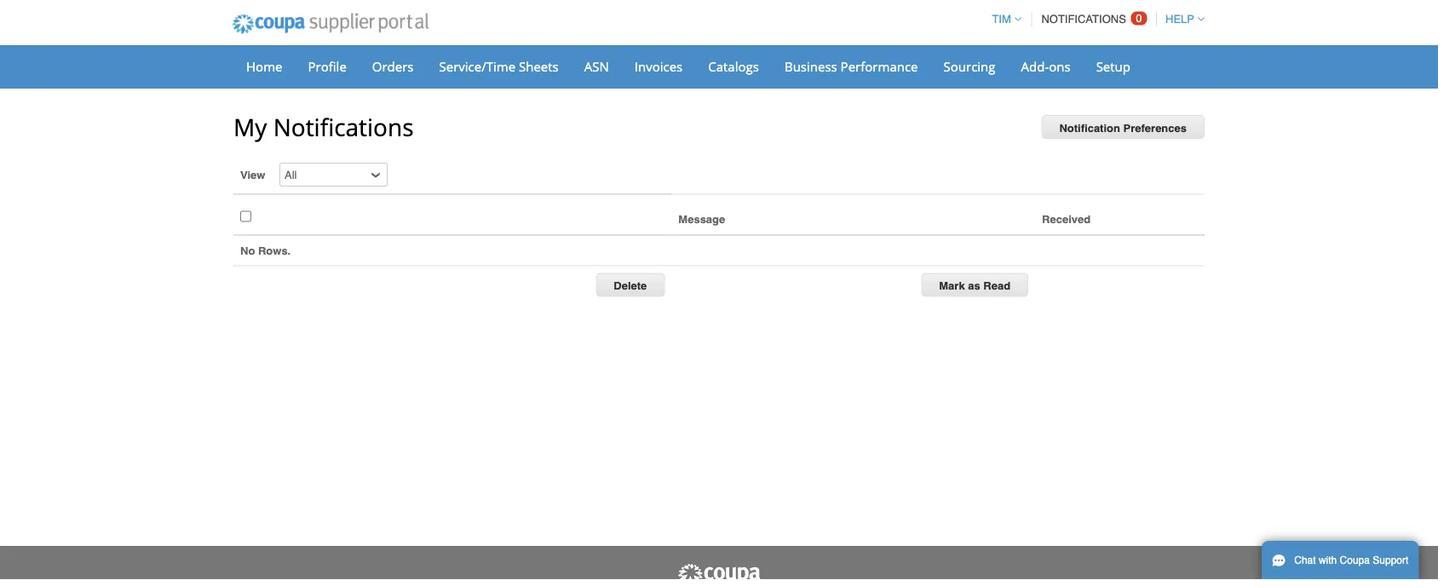 Task type: locate. For each thing, give the bounding box(es) containing it.
my notifications
[[233, 111, 414, 143]]

business performance link
[[774, 54, 929, 79]]

service/time sheets link
[[428, 54, 570, 79]]

view
[[240, 168, 265, 181]]

delete button
[[596, 273, 665, 297]]

1 vertical spatial notifications
[[273, 111, 414, 143]]

no rows.
[[240, 244, 291, 257]]

None checkbox
[[240, 205, 251, 227]]

asn link
[[573, 54, 620, 79]]

invoices link
[[623, 54, 694, 79]]

catalogs link
[[697, 54, 770, 79]]

message
[[678, 213, 725, 226]]

notifications up ons at the top of page
[[1041, 13, 1126, 26]]

help
[[1166, 13, 1195, 26]]

navigation
[[984, 3, 1205, 36]]

no
[[240, 244, 255, 257]]

orders
[[372, 58, 414, 75]]

notifications inside notifications 0
[[1041, 13, 1126, 26]]

0 vertical spatial notifications
[[1041, 13, 1126, 26]]

mark as read
[[939, 279, 1011, 292]]

delete
[[614, 279, 647, 292]]

invoices
[[635, 58, 683, 75]]

0 horizontal spatial notifications
[[273, 111, 414, 143]]

add-ons link
[[1010, 54, 1082, 79]]

help link
[[1158, 13, 1205, 26]]

0 horizontal spatial coupa supplier portal image
[[221, 3, 440, 45]]

catalogs
[[708, 58, 759, 75]]

profile link
[[297, 54, 358, 79]]

notification preferences link
[[1042, 115, 1205, 139]]

mark as read button
[[921, 273, 1028, 297]]

1 horizontal spatial coupa supplier portal image
[[676, 563, 762, 580]]

notifications
[[1041, 13, 1126, 26], [273, 111, 414, 143]]

coupa supplier portal image
[[221, 3, 440, 45], [676, 563, 762, 580]]

asn
[[584, 58, 609, 75]]

home link
[[235, 54, 294, 79]]

performance
[[841, 58, 918, 75]]

navigation containing notifications 0
[[984, 3, 1205, 36]]

add-ons
[[1021, 58, 1071, 75]]

1 horizontal spatial notifications
[[1041, 13, 1126, 26]]

business performance
[[785, 58, 918, 75]]

notifications down "profile" link
[[273, 111, 414, 143]]



Task type: vqa. For each thing, say whether or not it's contained in the screenshot.
ninth Online from the top of the page
no



Task type: describe. For each thing, give the bounding box(es) containing it.
chat with coupa support button
[[1262, 541, 1419, 580]]

notifications 0
[[1041, 12, 1142, 26]]

tim link
[[984, 13, 1021, 26]]

with
[[1319, 555, 1337, 567]]

chat
[[1294, 555, 1316, 567]]

sourcing
[[944, 58, 996, 75]]

received
[[1042, 213, 1091, 226]]

notification
[[1059, 121, 1120, 134]]

sheets
[[519, 58, 559, 75]]

business
[[785, 58, 837, 75]]

sourcing link
[[933, 54, 1007, 79]]

read
[[983, 279, 1011, 292]]

support
[[1373, 555, 1409, 567]]

my
[[233, 111, 267, 143]]

orders link
[[361, 54, 425, 79]]

1 vertical spatial coupa supplier portal image
[[676, 563, 762, 580]]

profile
[[308, 58, 347, 75]]

0 vertical spatial coupa supplier portal image
[[221, 3, 440, 45]]

tim
[[992, 13, 1011, 26]]

add-
[[1021, 58, 1049, 75]]

home
[[246, 58, 282, 75]]

rows.
[[258, 244, 291, 257]]

0
[[1136, 12, 1142, 25]]

coupa
[[1340, 555, 1370, 567]]

notification preferences
[[1059, 121, 1187, 134]]

preferences
[[1123, 121, 1187, 134]]

setup
[[1096, 58, 1131, 75]]

as
[[968, 279, 980, 292]]

mark
[[939, 279, 965, 292]]

chat with coupa support
[[1294, 555, 1409, 567]]

ons
[[1049, 58, 1071, 75]]

service/time sheets
[[439, 58, 559, 75]]

service/time
[[439, 58, 516, 75]]

setup link
[[1085, 54, 1142, 79]]



